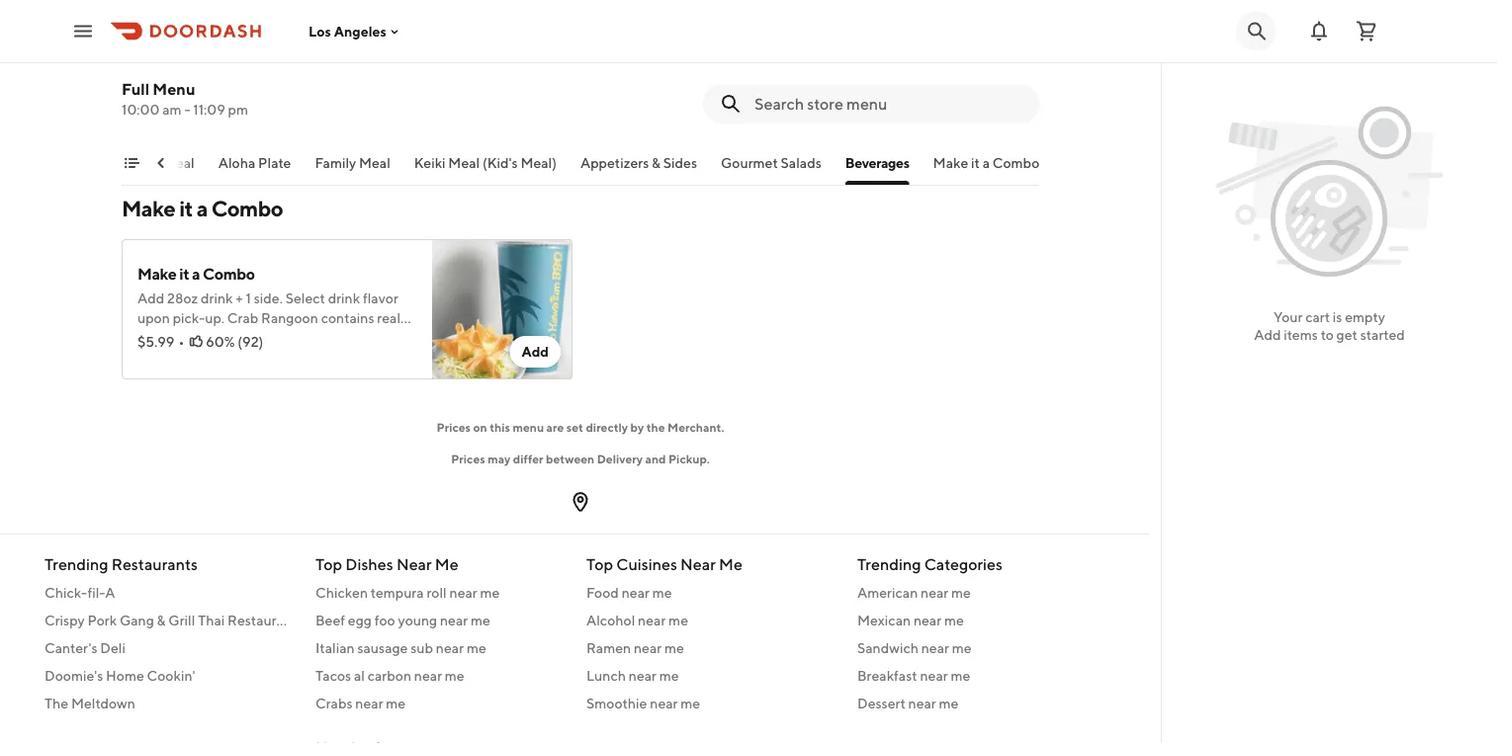 Task type: describe. For each thing, give the bounding box(es) containing it.
deli
[[100, 640, 126, 656]]

chicken tempura roll near me link
[[315, 583, 563, 603]]

• for $5.99 •
[[178, 334, 184, 350]]

$2.99
[[137, 73, 174, 89]]

trending for trending categories
[[857, 555, 921, 574]]

breakfast near me
[[857, 668, 970, 684]]

chick-
[[45, 584, 87, 601]]

started
[[1361, 327, 1405, 343]]

Item Search search field
[[755, 93, 1024, 115]]

ramen near me
[[586, 640, 684, 656]]

+
[[236, 290, 243, 307]]

appetizers & sides
[[581, 155, 697, 171]]

real
[[377, 310, 401, 326]]

alcohol
[[586, 612, 635, 628]]

16.9 oz bottle of coke zero
[[604, 59, 772, 75]]

home
[[106, 668, 144, 684]]

gourmet
[[721, 155, 778, 171]]

doomie's
[[45, 668, 103, 684]]

make it a combo button
[[933, 153, 1040, 185]]

roll
[[427, 584, 447, 601]]

smoothie
[[586, 695, 647, 712]]

side.
[[254, 290, 283, 307]]

are
[[547, 420, 564, 434]]

& inside "link"
[[157, 612, 166, 628]]

ramen
[[586, 640, 631, 656]]

0 items, open order cart image
[[1355, 19, 1379, 43]]

near for crabs near me
[[355, 695, 383, 712]]

food
[[586, 584, 619, 601]]

meal for family
[[359, 155, 391, 171]]

me for food near me
[[652, 584, 672, 601]]

1 vertical spatial it
[[179, 196, 193, 222]]

60% (92)
[[206, 334, 263, 350]]

crabs near me
[[315, 695, 406, 712]]

1 horizontal spatial make it a combo
[[933, 155, 1040, 171]]

restaurants
[[111, 555, 198, 574]]

near down chicken tempura roll near me link
[[440, 612, 468, 628]]

aloha plate button
[[218, 153, 291, 185]]

family meal
[[315, 155, 391, 171]]

me for top dishes near me
[[435, 555, 459, 574]]

me for mexican near me
[[944, 612, 964, 628]]

1 drink from the left
[[201, 290, 233, 307]]

keiki
[[414, 155, 446, 171]]

los angeles button
[[309, 23, 402, 39]]

tacos
[[315, 668, 351, 684]]

prices for prices may differ between delivery and pickup.
[[451, 452, 485, 466]]

alcohol near me
[[586, 612, 688, 628]]

italian sausage sub near me
[[315, 640, 486, 656]]

bottle
[[650, 59, 688, 75]]

near for breakfast near me
[[920, 668, 948, 684]]

food near me link
[[586, 583, 834, 603]]

trending for trending restaurants
[[45, 555, 108, 574]]

delivery
[[597, 452, 643, 466]]

near for mexican near me
[[914, 612, 942, 628]]

me for crabs near me
[[386, 695, 406, 712]]

full
[[122, 80, 149, 98]]

near for american near me
[[921, 584, 949, 601]]

near right roll
[[450, 584, 477, 601]]

is
[[1333, 309, 1342, 325]]

16.9
[[604, 59, 630, 75]]

add for make
[[137, 290, 164, 307]]

scroll menu navigation left image
[[153, 155, 169, 171]]

cookin'
[[147, 668, 195, 684]]

lunch
[[586, 668, 626, 684]]

combo inside "button"
[[993, 155, 1040, 171]]

menu
[[513, 420, 544, 434]]

it inside make it a combo "button"
[[971, 155, 980, 171]]

items
[[1284, 327, 1318, 343]]

near down sub
[[414, 668, 442, 684]]

near for food near me
[[622, 584, 650, 601]]

make it a combo image
[[432, 239, 573, 380]]

a
[[105, 584, 115, 601]]

sandwich near me link
[[857, 638, 1105, 658]]

ramen near me link
[[586, 638, 834, 658]]

me for lunch near me
[[659, 668, 679, 684]]

crabs near me link
[[315, 694, 563, 714]]

chicken
[[315, 584, 368, 601]]

select
[[285, 290, 325, 307]]

water
[[193, 43, 237, 62]]

by
[[631, 420, 644, 434]]

gourmet salads button
[[721, 153, 822, 185]]

make inside make it a combo "button"
[[933, 155, 968, 171]]

mini meal button
[[132, 153, 195, 185]]

chick-fil-a
[[45, 584, 115, 601]]

mexican near me link
[[857, 611, 1105, 630]]

near for lunch near me
[[629, 668, 657, 684]]

italian
[[315, 640, 355, 656]]

$5.99
[[137, 334, 174, 350]]

crab
[[227, 310, 258, 326]]

meal)
[[521, 155, 557, 171]]

get
[[1337, 327, 1358, 343]]

28oz
[[167, 290, 198, 307]]

11:09
[[193, 101, 225, 118]]

coke zero image
[[899, 0, 1039, 138]]

family meal button
[[315, 153, 391, 185]]

prices for prices on this menu are set directly by the merchant .
[[437, 420, 471, 434]]

it inside the make it a combo add 28oz drink + 1 side. select drink flavor upon pick-up.    crab rangoon contains real crab meat.
[[179, 265, 189, 283]]

rangoon
[[261, 310, 318, 326]]

al
[[354, 668, 365, 684]]

angeles
[[334, 23, 387, 39]]

top for top dishes near me
[[315, 555, 342, 574]]

tacos al carbon near me link
[[315, 666, 563, 686]]

menu
[[153, 80, 195, 98]]

1 vertical spatial combo
[[211, 196, 283, 222]]

cart
[[1306, 309, 1330, 325]]

trending categories
[[857, 555, 1003, 574]]

crispy pork gang & grill thai restaurant
[[45, 612, 297, 628]]

sub
[[411, 640, 433, 656]]

near for dessert near me
[[908, 695, 936, 712]]

me for breakfast near me
[[951, 668, 970, 684]]

make it a combo add 28oz drink + 1 side. select drink flavor upon pick-up.    crab rangoon contains real crab meat.
[[137, 265, 401, 346]]

open menu image
[[71, 19, 95, 43]]



Task type: locate. For each thing, give the bounding box(es) containing it.
coke
[[707, 59, 740, 75]]

plate
[[258, 155, 291, 171]]

it up 28oz
[[179, 265, 189, 283]]

beef
[[315, 612, 345, 628]]

salads
[[781, 155, 822, 171]]

me up chicken tempura roll near me link
[[435, 555, 459, 574]]

0 horizontal spatial meal
[[163, 155, 195, 171]]

make it a combo down mini meal button
[[122, 196, 283, 222]]

me down sandwich near me link
[[951, 668, 970, 684]]

meal for keiki
[[448, 155, 480, 171]]

near
[[450, 584, 477, 601], [622, 584, 650, 601], [921, 584, 949, 601], [440, 612, 468, 628], [638, 612, 666, 628], [914, 612, 942, 628], [436, 640, 464, 656], [634, 640, 662, 656], [921, 640, 949, 656], [414, 668, 442, 684], [629, 668, 657, 684], [920, 668, 948, 684], [355, 695, 383, 712], [650, 695, 678, 712], [908, 695, 936, 712]]

2 drink from the left
[[328, 290, 360, 307]]

2 vertical spatial make
[[137, 265, 177, 283]]

top up food
[[586, 555, 613, 574]]

los angeles
[[309, 23, 387, 39]]

2 horizontal spatial add
[[1254, 327, 1281, 343]]

me for smoothie near me
[[681, 695, 700, 712]]

keiki meal (kid's meal)
[[414, 155, 557, 171]]

near up smoothie near me
[[629, 668, 657, 684]]

0 vertical spatial prices
[[437, 420, 471, 434]]

me down lunch near me link
[[681, 695, 700, 712]]

1 vertical spatial make it a combo
[[122, 196, 283, 222]]

young
[[398, 612, 437, 628]]

1 horizontal spatial add
[[522, 344, 549, 360]]

me down food near me link on the bottom
[[669, 612, 688, 628]]

1 me from the left
[[435, 555, 459, 574]]

me for top cuisines near me
[[719, 555, 743, 574]]

italian sausage sub near me link
[[315, 638, 563, 658]]

crab
[[137, 330, 165, 346]]

near up sandwich near me
[[914, 612, 942, 628]]

dessert near me link
[[857, 694, 1105, 714]]

meal for mini
[[163, 155, 195, 171]]

near for alcohol near me
[[638, 612, 666, 628]]

american near me
[[857, 584, 971, 601]]

lunch near me
[[586, 668, 679, 684]]

meal inside button
[[359, 155, 391, 171]]

near down lunch near me
[[650, 695, 678, 712]]

near for cuisines
[[681, 555, 716, 574]]

me down tacos al carbon near me
[[386, 695, 406, 712]]

pick-
[[173, 310, 205, 326]]

& inside button
[[652, 155, 661, 171]]

differ
[[513, 452, 544, 466]]

0 horizontal spatial top
[[315, 555, 342, 574]]

0 vertical spatial make
[[933, 155, 968, 171]]

tempura
[[371, 584, 424, 601]]

near for sandwich near me
[[921, 640, 949, 656]]

0 vertical spatial it
[[971, 155, 980, 171]]

a inside the make it a combo add 28oz drink + 1 side. select drink flavor upon pick-up.    crab rangoon contains real crab meat.
[[192, 265, 200, 283]]

add inside 'button'
[[522, 344, 549, 360]]

show menu categories image
[[124, 155, 139, 171]]

1 horizontal spatial near
[[681, 555, 716, 574]]

0 vertical spatial •
[[177, 73, 183, 89]]

trending restaurants
[[45, 555, 198, 574]]

make right beverages
[[933, 155, 968, 171]]

dessert
[[857, 695, 906, 712]]

prices left the may on the left of page
[[451, 452, 485, 466]]

crabs
[[315, 695, 353, 712]]

doomie's home cookin' link
[[45, 666, 292, 686]]

drink up up.
[[201, 290, 233, 307]]

chick-fil-a link
[[45, 583, 292, 603]]

(92)
[[238, 334, 263, 350]]

make down mini meal button
[[122, 196, 175, 222]]

gourmet salads
[[721, 155, 822, 171]]

near for ramen near me
[[634, 640, 662, 656]]

top for top cuisines near me
[[586, 555, 613, 574]]

meal right mini
[[163, 155, 195, 171]]

it down coke zero image
[[971, 155, 980, 171]]

canter's deli
[[45, 640, 126, 656]]

1 top from the left
[[315, 555, 342, 574]]

near for smoothie near me
[[650, 695, 678, 712]]

smoothie near me link
[[586, 694, 834, 714]]

add inside your cart is empty add items to get started
[[1254, 327, 1281, 343]]

mexican near me
[[857, 612, 964, 628]]

$5.99 •
[[137, 334, 184, 350]]

0 horizontal spatial make it a combo
[[122, 196, 283, 222]]

0 vertical spatial a
[[983, 155, 990, 171]]

top up chicken
[[315, 555, 342, 574]]

me down american near me link
[[944, 612, 964, 628]]

me for ramen near me
[[665, 640, 684, 656]]

1 vertical spatial &
[[157, 612, 166, 628]]

• down pick-
[[178, 334, 184, 350]]

$2.99 •
[[137, 73, 183, 89]]

prices may differ between delivery and pickup.
[[451, 452, 710, 466]]

merchant
[[668, 420, 721, 434]]

dishes
[[345, 555, 393, 574]]

bottled water
[[137, 43, 237, 62]]

0 vertical spatial &
[[652, 155, 661, 171]]

bottled
[[137, 43, 191, 62]]

1 trending from the left
[[45, 555, 108, 574]]

2 me from the left
[[719, 555, 743, 574]]

egg
[[348, 612, 372, 628]]

directly
[[586, 420, 628, 434]]

add button
[[510, 336, 561, 368]]

2 top from the left
[[586, 555, 613, 574]]

meal right keiki
[[448, 155, 480, 171]]

me for sandwich near me
[[952, 640, 972, 656]]

smoothie near me
[[586, 695, 700, 712]]

0 horizontal spatial near
[[396, 555, 432, 574]]

me down mexican near me link
[[952, 640, 972, 656]]

me up food near me link on the bottom
[[719, 555, 743, 574]]

mini
[[132, 155, 160, 171]]

bottled water image
[[432, 0, 573, 138]]

1 horizontal spatial trending
[[857, 555, 921, 574]]

zero
[[743, 59, 772, 75]]

categories
[[924, 555, 1003, 574]]

meal inside 'button'
[[448, 155, 480, 171]]

full menu 10:00 am - 11:09 pm
[[122, 80, 248, 118]]

1 vertical spatial a
[[197, 196, 208, 222]]

drink up contains
[[328, 290, 360, 307]]

breakfast near me link
[[857, 666, 1105, 686]]

me down "categories"
[[951, 584, 971, 601]]

me down chicken tempura roll near me link
[[471, 612, 490, 628]]

1 horizontal spatial top
[[586, 555, 613, 574]]

make it a combo
[[933, 155, 1040, 171], [122, 196, 283, 222]]

2 meal from the left
[[359, 155, 391, 171]]

set
[[566, 420, 583, 434]]

mexican
[[857, 612, 911, 628]]

oz
[[632, 59, 647, 75]]

2 trending from the left
[[857, 555, 921, 574]]

0 horizontal spatial trending
[[45, 555, 108, 574]]

up.
[[205, 310, 225, 326]]

top
[[315, 555, 342, 574], [586, 555, 613, 574]]

1 horizontal spatial drink
[[328, 290, 360, 307]]

near right sub
[[436, 640, 464, 656]]

crispy pork gang & grill thai restaurant link
[[45, 611, 297, 630]]

me up smoothie near me
[[659, 668, 679, 684]]

me for american near me
[[951, 584, 971, 601]]

0 horizontal spatial add
[[137, 290, 164, 307]]

on
[[473, 420, 487, 434]]

a inside "button"
[[983, 155, 990, 171]]

1 horizontal spatial &
[[652, 155, 661, 171]]

me for dessert near me
[[939, 695, 959, 712]]

make up 28oz
[[137, 265, 177, 283]]

make it a combo down coke zero image
[[933, 155, 1040, 171]]

near down sandwich near me
[[920, 668, 948, 684]]

make inside the make it a combo add 28oz drink + 1 side. select drink flavor upon pick-up.    crab rangoon contains real crab meat.
[[137, 265, 177, 283]]

thai
[[198, 612, 225, 628]]

make
[[933, 155, 968, 171], [122, 196, 175, 222], [137, 265, 177, 283]]

me for alcohol near me
[[669, 612, 688, 628]]

dessert near me
[[857, 695, 959, 712]]

to
[[1321, 327, 1334, 343]]

add inside the make it a combo add 28oz drink + 1 side. select drink flavor upon pick-up.    crab rangoon contains real crab meat.
[[137, 290, 164, 307]]

1 vertical spatial •
[[178, 334, 184, 350]]

combo inside the make it a combo add 28oz drink + 1 side. select drink flavor upon pick-up.    crab rangoon contains real crab meat.
[[203, 265, 255, 283]]

near up food near me link on the bottom
[[681, 555, 716, 574]]

2 near from the left
[[681, 555, 716, 574]]

appetizers
[[581, 155, 649, 171]]

me right roll
[[480, 584, 500, 601]]

mini meal
[[132, 155, 195, 171]]

tacos al carbon near me
[[315, 668, 465, 684]]

1 vertical spatial prices
[[451, 452, 485, 466]]

cuisines
[[616, 555, 677, 574]]

notification bell image
[[1307, 19, 1331, 43]]

trending up the chick-fil-a
[[45, 555, 108, 574]]

2 horizontal spatial meal
[[448, 155, 480, 171]]

1 meal from the left
[[163, 155, 195, 171]]

trending up american
[[857, 555, 921, 574]]

chicken tempura roll near me
[[315, 584, 500, 601]]

this
[[490, 420, 510, 434]]

me down breakfast near me link
[[939, 695, 959, 712]]

add down your
[[1254, 327, 1281, 343]]

3 meal from the left
[[448, 155, 480, 171]]

near up chicken tempura roll near me
[[396, 555, 432, 574]]

2 vertical spatial it
[[179, 265, 189, 283]]

near down breakfast near me
[[908, 695, 936, 712]]

it down mini meal button
[[179, 196, 193, 222]]

add up upon
[[137, 290, 164, 307]]

0 horizontal spatial me
[[435, 555, 459, 574]]

contains
[[321, 310, 374, 326]]

canter's
[[45, 640, 97, 656]]

add up menu
[[522, 344, 549, 360]]

family
[[315, 155, 356, 171]]

2 vertical spatial a
[[192, 265, 200, 283]]

meal
[[163, 155, 195, 171], [359, 155, 391, 171], [448, 155, 480, 171]]

& left sides in the top left of the page
[[652, 155, 661, 171]]

near down trending categories
[[921, 584, 949, 601]]

• right $2.99
[[177, 73, 183, 89]]

me down italian sausage sub near me link on the left bottom
[[445, 668, 465, 684]]

appetizers & sides button
[[581, 153, 697, 185]]

meal right family
[[359, 155, 391, 171]]

1 horizontal spatial meal
[[359, 155, 391, 171]]

me down beef egg foo young near me link
[[467, 640, 486, 656]]

• for $2.99 •
[[177, 73, 183, 89]]

2 vertical spatial combo
[[203, 265, 255, 283]]

sausage
[[357, 640, 408, 656]]

near up 'alcohol near me' at the left of the page
[[622, 584, 650, 601]]

prices left on
[[437, 420, 471, 434]]

60%
[[206, 334, 235, 350]]

near down 'alcohol near me' at the left of the page
[[634, 640, 662, 656]]

1 near from the left
[[396, 555, 432, 574]]

american near me link
[[857, 583, 1105, 603]]

near for dishes
[[396, 555, 432, 574]]

near up breakfast near me
[[921, 640, 949, 656]]

meal inside button
[[163, 155, 195, 171]]

sandwich near me
[[857, 640, 972, 656]]

near down al
[[355, 695, 383, 712]]

and
[[645, 452, 666, 466]]

upon
[[137, 310, 170, 326]]

0 vertical spatial combo
[[993, 155, 1040, 171]]

0 horizontal spatial &
[[157, 612, 166, 628]]

& left grill
[[157, 612, 166, 628]]

1 horizontal spatial me
[[719, 555, 743, 574]]

0 horizontal spatial drink
[[201, 290, 233, 307]]

beverages
[[845, 155, 909, 171]]

the
[[45, 695, 68, 712]]

me down the alcohol near me link
[[665, 640, 684, 656]]

1 vertical spatial make
[[122, 196, 175, 222]]

me down top cuisines near me
[[652, 584, 672, 601]]

add for your
[[1254, 327, 1281, 343]]

near up ramen near me
[[638, 612, 666, 628]]

your cart is empty add items to get started
[[1254, 309, 1405, 343]]

0 vertical spatial make it a combo
[[933, 155, 1040, 171]]



Task type: vqa. For each thing, say whether or not it's contained in the screenshot.
TACOS
yes



